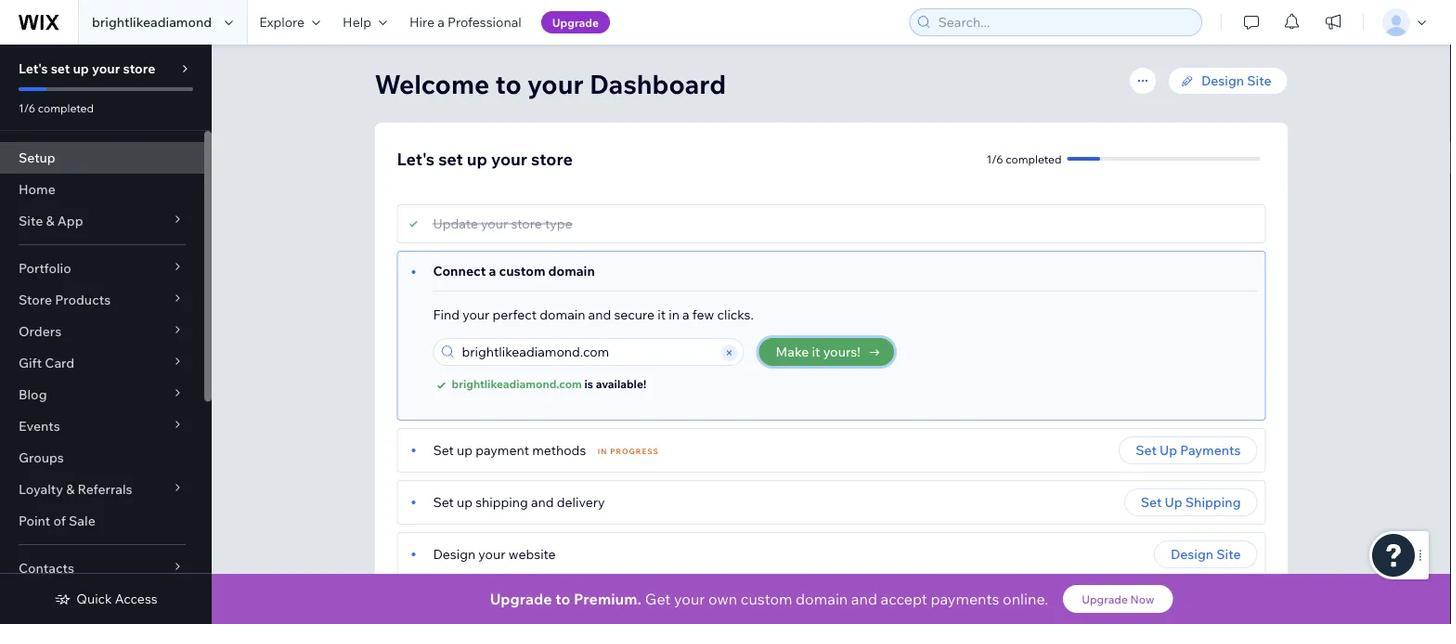 Task type: vqa. For each thing, say whether or not it's contained in the screenshot.
Groups LINK
yes



Task type: locate. For each thing, give the bounding box(es) containing it.
1 vertical spatial let's set up your store
[[397, 148, 573, 169]]

upgrade left now
[[1082, 592, 1129, 606]]

e.g., mystunningwebsite.com field
[[457, 339, 719, 365]]

up
[[73, 60, 89, 77], [467, 148, 488, 169], [457, 442, 473, 458], [457, 494, 473, 510]]

perfect
[[493, 307, 537, 323]]

setup link
[[0, 142, 204, 174]]

0 vertical spatial site
[[1248, 72, 1272, 89]]

0 vertical spatial let's set up your store
[[19, 60, 156, 77]]

site & app button
[[0, 205, 204, 237]]

0 horizontal spatial and
[[531, 494, 554, 510]]

set up setup
[[51, 60, 70, 77]]

get right google
[[645, 590, 671, 608]]

& left the app
[[46, 213, 54, 229]]

point of sale link
[[0, 505, 204, 537]]

set inside 'button'
[[1136, 442, 1157, 458]]

to for upgrade
[[556, 590, 571, 608]]

up inside 'button'
[[1160, 442, 1178, 458]]

upgrade for upgrade
[[553, 15, 599, 29]]

site inside "button"
[[1217, 546, 1242, 562]]

Search... field
[[933, 9, 1197, 35]]

up left payment
[[457, 442, 473, 458]]

contacts button
[[0, 553, 204, 584]]

upgrade for upgrade now
[[1082, 592, 1129, 606]]

premium.
[[574, 590, 642, 608]]

customers
[[515, 598, 579, 615]]

set left shipping
[[1142, 494, 1162, 510]]

1 horizontal spatial and
[[589, 307, 611, 323]]

0 vertical spatial design site
[[1202, 72, 1272, 89]]

0 vertical spatial domain
[[549, 263, 595, 279]]

shipping
[[1186, 494, 1242, 510]]

0 horizontal spatial custom
[[499, 263, 546, 279]]

custom up perfect
[[499, 263, 546, 279]]

up
[[1160, 442, 1178, 458], [1165, 494, 1183, 510]]

1 horizontal spatial it
[[812, 344, 821, 360]]

0 horizontal spatial 1/6 completed
[[19, 101, 94, 115]]

0 horizontal spatial a
[[438, 14, 445, 30]]

1 vertical spatial up
[[1165, 494, 1183, 510]]

point of sale
[[19, 513, 95, 529]]

welcome
[[375, 67, 490, 100]]

& right loyalty
[[66, 481, 75, 497]]

online.
[[1003, 590, 1049, 608]]

and left "secure" at the left
[[589, 307, 611, 323]]

up for shipping
[[1165, 494, 1183, 510]]

1 vertical spatial it
[[812, 344, 821, 360]]

to left the on
[[556, 590, 571, 608]]

0 horizontal spatial completed
[[38, 101, 94, 115]]

gift
[[19, 355, 42, 371]]

custom
[[499, 263, 546, 279], [741, 590, 793, 608]]

let's set up your store down brightlikeadiamond
[[19, 60, 156, 77]]

payment
[[476, 442, 530, 458]]

0 vertical spatial let's
[[19, 60, 48, 77]]

2 vertical spatial site
[[1217, 546, 1242, 562]]

1 horizontal spatial to
[[556, 590, 571, 608]]

1 vertical spatial store
[[531, 148, 573, 169]]

get left 'found'
[[433, 598, 456, 615]]

&
[[46, 213, 54, 229], [66, 481, 75, 497]]

set for set up payment methods
[[433, 442, 454, 458]]

up inside 'sidebar' element
[[73, 60, 89, 77]]

set for set up shipping and delivery
[[433, 494, 454, 510]]

1 horizontal spatial site
[[1217, 546, 1242, 562]]

0 horizontal spatial set
[[51, 60, 70, 77]]

make it yours! button
[[759, 338, 895, 366]]

is
[[585, 377, 594, 391]]

get inside "button"
[[1170, 598, 1192, 615]]

1 horizontal spatial &
[[66, 481, 75, 497]]

& inside popup button
[[46, 213, 54, 229]]

set up update
[[439, 148, 463, 169]]

0 vertical spatial and
[[589, 307, 611, 323]]

store inside 'sidebar' element
[[123, 60, 156, 77]]

domain
[[549, 263, 595, 279], [540, 307, 586, 323], [796, 590, 848, 608]]

set up payments button
[[1120, 437, 1258, 464]]

0 horizontal spatial let's
[[19, 60, 48, 77]]

0 vertical spatial set
[[51, 60, 70, 77]]

1 vertical spatial completed
[[1006, 152, 1062, 166]]

up up setup link
[[73, 60, 89, 77]]

0 horizontal spatial to
[[496, 67, 522, 100]]

in progress
[[598, 447, 659, 456]]

up inside button
[[1165, 494, 1183, 510]]

secure
[[614, 307, 655, 323]]

1/6 completed
[[19, 101, 94, 115], [987, 152, 1062, 166]]

loyalty
[[19, 481, 63, 497]]

0 horizontal spatial let's set up your store
[[19, 60, 156, 77]]

update your store type
[[433, 216, 573, 232]]

0 vertical spatial 1/6
[[19, 101, 35, 115]]

1 horizontal spatial custom
[[741, 590, 793, 608]]

design
[[1202, 72, 1245, 89], [433, 546, 476, 562], [1171, 546, 1214, 562]]

up left payments
[[1160, 442, 1178, 458]]

store down brightlikeadiamond
[[123, 60, 156, 77]]

0 vertical spatial 1/6 completed
[[19, 101, 94, 115]]

1 vertical spatial site
[[19, 213, 43, 229]]

and left accept
[[852, 590, 878, 608]]

groups
[[19, 450, 64, 466]]

connect a custom domain
[[433, 263, 595, 279]]

it left in
[[658, 307, 666, 323]]

completed
[[38, 101, 94, 115], [1006, 152, 1062, 166]]

& for loyalty
[[66, 481, 75, 497]]

let's up setup
[[19, 60, 48, 77]]

let's inside 'sidebar' element
[[19, 60, 48, 77]]

domain up e.g., mystunningwebsite.com field
[[540, 307, 586, 323]]

yours!
[[824, 344, 861, 360]]

site
[[1248, 72, 1272, 89], [19, 213, 43, 229], [1217, 546, 1242, 562]]

upgrade
[[553, 15, 599, 29], [490, 590, 552, 608], [1082, 592, 1129, 606]]

explore
[[259, 14, 305, 30]]

and left the delivery
[[531, 494, 554, 510]]

1 vertical spatial a
[[489, 263, 496, 279]]

1 vertical spatial to
[[556, 590, 571, 608]]

home link
[[0, 174, 204, 205]]

0 vertical spatial it
[[658, 307, 666, 323]]

0 horizontal spatial site
[[19, 213, 43, 229]]

1 vertical spatial let's
[[397, 148, 435, 169]]

1 vertical spatial custom
[[741, 590, 793, 608]]

sale
[[69, 513, 95, 529]]

1 horizontal spatial 1/6
[[987, 152, 1004, 166]]

upgrade up welcome to your dashboard
[[553, 15, 599, 29]]

1 vertical spatial design site
[[1171, 546, 1242, 562]]

0 horizontal spatial &
[[46, 213, 54, 229]]

0 vertical spatial a
[[438, 14, 445, 30]]

set
[[433, 442, 454, 458], [1136, 442, 1157, 458], [433, 494, 454, 510], [1142, 494, 1162, 510]]

contacts
[[19, 560, 74, 576]]

2 horizontal spatial a
[[683, 307, 690, 323]]

set inside button
[[1142, 494, 1162, 510]]

events
[[19, 418, 60, 434]]

home
[[19, 181, 56, 197]]

upgrade down website
[[490, 590, 552, 608]]

0 vertical spatial &
[[46, 213, 54, 229]]

a for professional
[[438, 14, 445, 30]]

set left the shipping
[[433, 494, 454, 510]]

a right in
[[683, 307, 690, 323]]

0 horizontal spatial get
[[433, 598, 456, 615]]

hire
[[410, 14, 435, 30]]

0 vertical spatial to
[[496, 67, 522, 100]]

your down brightlikeadiamond
[[92, 60, 120, 77]]

a for custom
[[489, 263, 496, 279]]

set left payments
[[1136, 442, 1157, 458]]

a
[[438, 14, 445, 30], [489, 263, 496, 279], [683, 307, 690, 323]]

domain left accept
[[796, 590, 848, 608]]

by
[[497, 598, 512, 615]]

to down professional
[[496, 67, 522, 100]]

it right make
[[812, 344, 821, 360]]

make
[[776, 344, 809, 360]]

1 horizontal spatial 1/6 completed
[[987, 152, 1062, 166]]

a right hire
[[438, 14, 445, 30]]

2 vertical spatial domain
[[796, 590, 848, 608]]

clicks.
[[718, 307, 754, 323]]

1 vertical spatial and
[[531, 494, 554, 510]]

it
[[658, 307, 666, 323], [812, 344, 821, 360]]

connect
[[433, 263, 486, 279]]

gift card
[[19, 355, 74, 371]]

1 vertical spatial &
[[66, 481, 75, 497]]

1 vertical spatial domain
[[540, 307, 586, 323]]

and
[[589, 307, 611, 323], [531, 494, 554, 510], [852, 590, 878, 608]]

& for site
[[46, 213, 54, 229]]

0 vertical spatial completed
[[38, 101, 94, 115]]

2 horizontal spatial site
[[1248, 72, 1272, 89]]

set
[[51, 60, 70, 77], [439, 148, 463, 169]]

design site button
[[1155, 541, 1258, 569]]

domain up find your perfect domain and secure it in a few clicks.
[[549, 263, 595, 279]]

1 horizontal spatial a
[[489, 263, 496, 279]]

store up type
[[531, 148, 573, 169]]

upgrade for upgrade to premium. get your own custom domain and accept payments online.
[[490, 590, 552, 608]]

get for get found by customers on google
[[433, 598, 456, 615]]

a right connect
[[489, 263, 496, 279]]

up left the shipping
[[457, 494, 473, 510]]

quick access button
[[54, 591, 158, 608]]

up up update
[[467, 148, 488, 169]]

& inside dropdown button
[[66, 481, 75, 497]]

domain for perfect
[[540, 307, 586, 323]]

get left started
[[1170, 598, 1192, 615]]

gift card button
[[0, 347, 204, 379]]

1 horizontal spatial set
[[439, 148, 463, 169]]

let's
[[19, 60, 48, 77], [397, 148, 435, 169]]

0 vertical spatial up
[[1160, 442, 1178, 458]]

store left type
[[511, 216, 542, 232]]

0 horizontal spatial it
[[658, 307, 666, 323]]

custom right own
[[741, 590, 793, 608]]

design inside "button"
[[1171, 546, 1214, 562]]

design site
[[1202, 72, 1272, 89], [1171, 546, 1242, 562]]

set left payment
[[433, 442, 454, 458]]

get
[[645, 590, 671, 608], [433, 598, 456, 615], [1170, 598, 1192, 615]]

0 horizontal spatial 1/6
[[19, 101, 35, 115]]

up left shipping
[[1165, 494, 1183, 510]]

2 vertical spatial a
[[683, 307, 690, 323]]

0 vertical spatial store
[[123, 60, 156, 77]]

2 horizontal spatial get
[[1170, 598, 1192, 615]]

1 horizontal spatial let's set up your store
[[397, 148, 573, 169]]

let's set up your store up update your store type
[[397, 148, 573, 169]]

a inside hire a professional link
[[438, 14, 445, 30]]

get for get started
[[1170, 598, 1192, 615]]

let's up update
[[397, 148, 435, 169]]

on
[[582, 598, 597, 615]]

your up update your store type
[[491, 148, 528, 169]]

2 horizontal spatial and
[[852, 590, 878, 608]]

type
[[545, 216, 573, 232]]



Task type: describe. For each thing, give the bounding box(es) containing it.
upgrade button
[[541, 11, 610, 33]]

set up payment methods
[[433, 442, 586, 458]]

set up payments
[[1136, 442, 1242, 458]]

dashboard
[[590, 67, 727, 100]]

store products button
[[0, 284, 204, 316]]

few
[[693, 307, 715, 323]]

your down upgrade button
[[528, 67, 584, 100]]

progress
[[611, 447, 659, 456]]

welcome to your dashboard
[[375, 67, 727, 100]]

shipping
[[476, 494, 528, 510]]

get started button
[[1153, 593, 1258, 621]]

2 vertical spatial and
[[852, 590, 878, 608]]

accept
[[881, 590, 928, 608]]

set for set up payments
[[1136, 442, 1157, 458]]

1 horizontal spatial completed
[[1006, 152, 1062, 166]]

payments
[[1181, 442, 1242, 458]]

let's set up your store inside 'sidebar' element
[[19, 60, 156, 77]]

in
[[598, 447, 608, 456]]

available!
[[596, 377, 647, 391]]

hire a professional link
[[399, 0, 533, 45]]

website
[[509, 546, 556, 562]]

find your perfect domain and secure it in a few clicks.
[[433, 307, 754, 323]]

1 horizontal spatial get
[[645, 590, 671, 608]]

your left own
[[674, 590, 705, 608]]

1 vertical spatial set
[[439, 148, 463, 169]]

hire a professional
[[410, 14, 522, 30]]

set up shipping and delivery
[[433, 494, 605, 510]]

referrals
[[78, 481, 132, 497]]

1 vertical spatial 1/6
[[987, 152, 1004, 166]]

brightlikeadiamond
[[92, 14, 212, 30]]

0 vertical spatial custom
[[499, 263, 546, 279]]

payments
[[931, 590, 1000, 608]]

your inside 'sidebar' element
[[92, 60, 120, 77]]

1 vertical spatial 1/6 completed
[[987, 152, 1062, 166]]

up for payments
[[1160, 442, 1178, 458]]

own
[[709, 590, 738, 608]]

domain for custom
[[549, 263, 595, 279]]

make it yours!
[[776, 344, 861, 360]]

quick
[[76, 591, 112, 607]]

help
[[343, 14, 372, 30]]

professional
[[448, 14, 522, 30]]

card
[[45, 355, 74, 371]]

your right update
[[481, 216, 508, 232]]

google
[[600, 598, 645, 615]]

portfolio button
[[0, 253, 204, 284]]

upgrade now
[[1082, 592, 1155, 606]]

sidebar element
[[0, 45, 212, 624]]

point
[[19, 513, 50, 529]]

in
[[669, 307, 680, 323]]

site & app
[[19, 213, 83, 229]]

upgrade now button
[[1064, 585, 1174, 613]]

portfolio
[[19, 260, 71, 276]]

find
[[433, 307, 460, 323]]

delivery
[[557, 494, 605, 510]]

your right 'find'
[[463, 307, 490, 323]]

now
[[1131, 592, 1155, 606]]

design site link
[[1169, 67, 1289, 95]]

store
[[19, 292, 52, 308]]

completed inside 'sidebar' element
[[38, 101, 94, 115]]

update
[[433, 216, 478, 232]]

set up shipping button
[[1125, 489, 1258, 517]]

2 vertical spatial store
[[511, 216, 542, 232]]

to for welcome
[[496, 67, 522, 100]]

started
[[1195, 598, 1242, 615]]

1/6 completed inside 'sidebar' element
[[19, 101, 94, 115]]

1/6 inside 'sidebar' element
[[19, 101, 35, 115]]

set for set up shipping
[[1142, 494, 1162, 510]]

setup
[[19, 150, 55, 166]]

app
[[57, 213, 83, 229]]

loyalty & referrals
[[19, 481, 132, 497]]

upgrade to premium. get your own custom domain and accept payments online.
[[490, 590, 1049, 608]]

get found by customers on google
[[433, 598, 645, 615]]

access
[[115, 591, 158, 607]]

blog button
[[0, 379, 204, 411]]

set inside 'sidebar' element
[[51, 60, 70, 77]]

found
[[459, 598, 494, 615]]

brightlikeadiamond.com
[[452, 377, 582, 391]]

store products
[[19, 292, 111, 308]]

quick access
[[76, 591, 158, 607]]

site inside popup button
[[19, 213, 43, 229]]

blog
[[19, 386, 47, 403]]

of
[[53, 513, 66, 529]]

help button
[[332, 0, 399, 45]]

it inside button
[[812, 344, 821, 360]]

products
[[55, 292, 111, 308]]

get started
[[1170, 598, 1242, 615]]

your left website
[[479, 546, 506, 562]]

groups link
[[0, 442, 204, 474]]

orders
[[19, 323, 61, 340]]

design site inside "button"
[[1171, 546, 1242, 562]]

methods
[[533, 442, 586, 458]]

loyalty & referrals button
[[0, 474, 204, 505]]

1 horizontal spatial let's
[[397, 148, 435, 169]]



